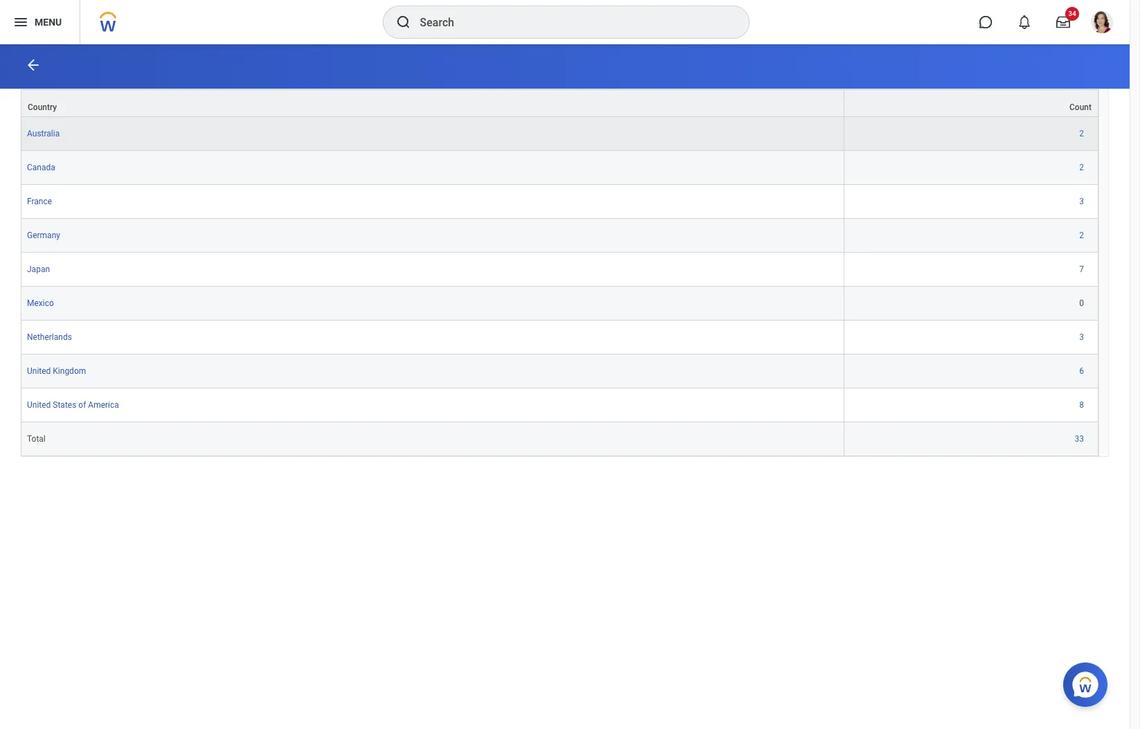 Task type: locate. For each thing, give the bounding box(es) containing it.
2 button for canada
[[1080, 162, 1087, 173]]

1 vertical spatial 2
[[1080, 163, 1085, 172]]

2 button for germany
[[1080, 230, 1087, 241]]

united
[[27, 366, 51, 376], [27, 400, 51, 410]]

total
[[27, 434, 46, 444]]

3 for france
[[1080, 197, 1085, 206]]

2 3 from the top
[[1080, 333, 1085, 342]]

0 vertical spatial 2 button
[[1080, 128, 1087, 139]]

3 button for france
[[1080, 196, 1087, 207]]

canada link
[[27, 160, 55, 172]]

3 button
[[1080, 196, 1087, 207], [1080, 332, 1087, 343]]

row containing total
[[21, 423, 1099, 457]]

3 button up the 6
[[1080, 332, 1087, 343]]

2 for germany
[[1080, 231, 1085, 240]]

united kingdom link
[[27, 364, 86, 376]]

9 row from the top
[[21, 355, 1099, 389]]

2 row from the top
[[21, 117, 1099, 151]]

row containing united states of america
[[21, 389, 1099, 423]]

0 vertical spatial 3
[[1080, 197, 1085, 206]]

1 2 button from the top
[[1080, 128, 1087, 139]]

1 3 button from the top
[[1080, 196, 1087, 207]]

profile logan mcneil image
[[1092, 11, 1114, 36]]

Search Workday  search field
[[420, 7, 721, 37]]

10 row from the top
[[21, 389, 1099, 423]]

3 2 from the top
[[1080, 231, 1085, 240]]

2 vertical spatial 2 button
[[1080, 230, 1087, 241]]

11 row from the top
[[21, 423, 1099, 457]]

1 united from the top
[[27, 366, 51, 376]]

6 row from the top
[[21, 253, 1099, 287]]

1 vertical spatial 3 button
[[1080, 332, 1087, 343]]

count
[[1070, 103, 1092, 112]]

country button
[[21, 90, 844, 116]]

main content
[[0, 44, 1131, 464]]

1 2 from the top
[[1080, 129, 1085, 139]]

menu
[[35, 16, 62, 27]]

2 for australia
[[1080, 129, 1085, 139]]

united for united kingdom
[[27, 366, 51, 376]]

1 3 from the top
[[1080, 197, 1085, 206]]

2
[[1080, 129, 1085, 139], [1080, 163, 1085, 172], [1080, 231, 1085, 240]]

america
[[88, 400, 119, 410]]

row containing mexico
[[21, 287, 1099, 321]]

3
[[1080, 197, 1085, 206], [1080, 333, 1085, 342]]

country
[[28, 103, 57, 112]]

netherlands
[[27, 333, 72, 342]]

8 row from the top
[[21, 321, 1099, 355]]

united left states at the left bottom of page
[[27, 400, 51, 410]]

6 button
[[1080, 366, 1087, 377]]

2 2 button from the top
[[1080, 162, 1087, 173]]

2 button
[[1080, 128, 1087, 139], [1080, 162, 1087, 173], [1080, 230, 1087, 241]]

3 2 button from the top
[[1080, 230, 1087, 241]]

row
[[21, 89, 1099, 117], [21, 117, 1099, 151], [21, 151, 1099, 185], [21, 185, 1099, 219], [21, 219, 1099, 253], [21, 253, 1099, 287], [21, 287, 1099, 321], [21, 321, 1099, 355], [21, 355, 1099, 389], [21, 389, 1099, 423], [21, 423, 1099, 457]]

0 vertical spatial 3 button
[[1080, 196, 1087, 207]]

2 2 from the top
[[1080, 163, 1085, 172]]

3 up 7
[[1080, 197, 1085, 206]]

0 vertical spatial 2
[[1080, 129, 1085, 139]]

33
[[1076, 434, 1085, 444]]

inbox large image
[[1057, 15, 1071, 29]]

justify image
[[12, 14, 29, 30]]

3 down 0 button
[[1080, 333, 1085, 342]]

united kingdom
[[27, 366, 86, 376]]

2 for canada
[[1080, 163, 1085, 172]]

kingdom
[[53, 366, 86, 376]]

mexico
[[27, 299, 54, 308]]

3 row from the top
[[21, 151, 1099, 185]]

row containing france
[[21, 185, 1099, 219]]

united states of america link
[[27, 398, 119, 410]]

1 vertical spatial 2 button
[[1080, 162, 1087, 173]]

7 row from the top
[[21, 287, 1099, 321]]

row containing australia
[[21, 117, 1099, 151]]

united left kingdom on the left bottom of the page
[[27, 366, 51, 376]]

japan link
[[27, 262, 50, 274]]

4 row from the top
[[21, 185, 1099, 219]]

34
[[1069, 10, 1077, 17]]

1 vertical spatial united
[[27, 400, 51, 410]]

2 vertical spatial 2
[[1080, 231, 1085, 240]]

2 3 button from the top
[[1080, 332, 1087, 343]]

japan
[[27, 265, 50, 274]]

search image
[[395, 14, 412, 30]]

2 united from the top
[[27, 400, 51, 410]]

2 button for australia
[[1080, 128, 1087, 139]]

3 button up 7
[[1080, 196, 1087, 207]]

notifications large image
[[1018, 15, 1032, 29]]

1 row from the top
[[21, 89, 1099, 117]]

menu button
[[0, 0, 80, 44]]

7
[[1080, 265, 1085, 274]]

0 vertical spatial united
[[27, 366, 51, 376]]

1 vertical spatial 3
[[1080, 333, 1085, 342]]

of
[[79, 400, 86, 410]]

5 row from the top
[[21, 219, 1099, 253]]



Task type: describe. For each thing, give the bounding box(es) containing it.
united for united states of america
[[27, 400, 51, 410]]

count button
[[845, 90, 1099, 116]]

france link
[[27, 194, 52, 206]]

0
[[1080, 299, 1085, 308]]

0 button
[[1080, 298, 1087, 309]]

3 button for netherlands
[[1080, 332, 1087, 343]]

canada
[[27, 163, 55, 172]]

states
[[53, 400, 76, 410]]

6
[[1080, 366, 1085, 376]]

main content containing country
[[0, 44, 1131, 464]]

australia link
[[27, 126, 60, 139]]

8
[[1080, 400, 1085, 410]]

7 button
[[1080, 264, 1087, 275]]

germany
[[27, 231, 60, 240]]

3 for netherlands
[[1080, 333, 1085, 342]]

row containing japan
[[21, 253, 1099, 287]]

row containing canada
[[21, 151, 1099, 185]]

8 button
[[1080, 400, 1087, 411]]

germany link
[[27, 228, 60, 240]]

previous page image
[[25, 57, 42, 73]]

34 button
[[1049, 7, 1080, 37]]

netherlands link
[[27, 330, 72, 342]]

australia
[[27, 129, 60, 139]]

row containing united kingdom
[[21, 355, 1099, 389]]

row containing germany
[[21, 219, 1099, 253]]

united states of america
[[27, 400, 119, 410]]

mexico link
[[27, 296, 54, 308]]

total element
[[27, 432, 46, 444]]

row containing country
[[21, 89, 1099, 117]]

france
[[27, 197, 52, 206]]

33 button
[[1076, 434, 1087, 445]]

row containing netherlands
[[21, 321, 1099, 355]]



Task type: vqa. For each thing, say whether or not it's contained in the screenshot.


